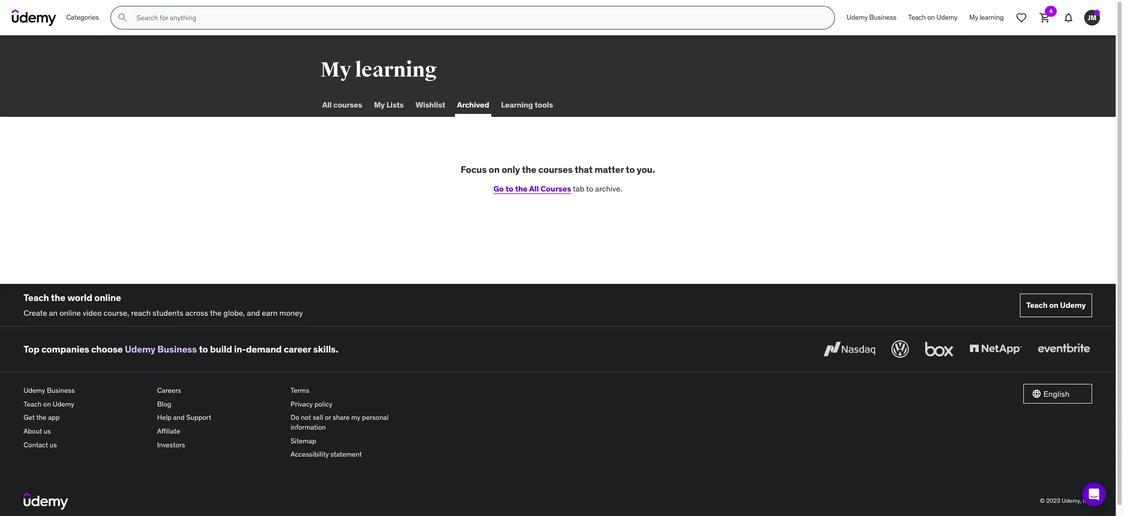 Task type: describe. For each thing, give the bounding box(es) containing it.
1 horizontal spatial online
[[94, 292, 121, 304]]

video
[[83, 308, 102, 318]]

categories
[[66, 13, 99, 22]]

careers link
[[157, 384, 283, 398]]

blog
[[157, 400, 171, 409]]

0 vertical spatial udemy business link
[[841, 6, 903, 29]]

help
[[157, 413, 172, 422]]

contact
[[24, 440, 48, 449]]

inc.
[[1084, 497, 1093, 505]]

0 horizontal spatial learning
[[355, 57, 437, 83]]

english
[[1044, 389, 1070, 399]]

courses
[[541, 184, 571, 193]]

shopping cart with 4 items image
[[1040, 12, 1052, 24]]

top
[[24, 343, 39, 355]]

course,
[[104, 308, 129, 318]]

policy
[[315, 400, 333, 409]]

focus
[[461, 164, 487, 175]]

demand
[[246, 343, 282, 355]]

box image
[[923, 338, 956, 360]]

4
[[1050, 7, 1053, 15]]

©
[[1041, 497, 1045, 505]]

money
[[280, 308, 303, 318]]

archive.
[[596, 184, 623, 193]]

1 vertical spatial udemy image
[[24, 493, 68, 510]]

skills.
[[313, 343, 338, 355]]

1 horizontal spatial my learning
[[970, 13, 1004, 22]]

an
[[49, 308, 58, 318]]

sitemap
[[291, 436, 316, 445]]

business for udemy business teach on udemy get the app about us contact us
[[47, 386, 75, 395]]

terms privacy policy do not sell or share my personal information sitemap accessibility statement
[[291, 386, 389, 459]]

sell
[[313, 413, 323, 422]]

1 horizontal spatial learning
[[980, 13, 1004, 22]]

wishlist
[[416, 100, 445, 110]]

my
[[351, 413, 361, 422]]

categories button
[[60, 6, 105, 29]]

companies
[[41, 343, 89, 355]]

my for my lists link on the top left
[[374, 100, 385, 110]]

tab
[[573, 184, 585, 193]]

affiliate
[[157, 427, 180, 436]]

careers blog help and support affiliate investors
[[157, 386, 211, 449]]

privacy
[[291, 400, 313, 409]]

1 vertical spatial all
[[529, 184, 539, 193]]

the right the "only"
[[522, 164, 537, 175]]

learning
[[501, 100, 533, 110]]

tools
[[535, 100, 553, 110]]

create
[[24, 308, 47, 318]]

english button
[[1024, 384, 1093, 404]]

matter
[[595, 164, 624, 175]]

build
[[210, 343, 232, 355]]

investors
[[157, 440, 185, 449]]

world
[[67, 292, 92, 304]]

all courses
[[322, 100, 362, 110]]

across
[[185, 308, 208, 318]]

top companies choose udemy business to build in-demand career skills.
[[24, 343, 338, 355]]

globe,
[[224, 308, 245, 318]]

to left "build"
[[199, 343, 208, 355]]

careers
[[157, 386, 181, 395]]

career
[[284, 343, 311, 355]]

archived
[[457, 100, 490, 110]]

earn
[[262, 308, 278, 318]]

0 vertical spatial udemy image
[[12, 9, 56, 26]]

not
[[301, 413, 311, 422]]

2 horizontal spatial teach on udemy link
[[1020, 294, 1093, 317]]

2 vertical spatial udemy business link
[[24, 384, 149, 398]]

my lists link
[[372, 93, 406, 117]]

accessibility
[[291, 450, 329, 459]]

my learning link
[[964, 6, 1010, 29]]

udemy business teach on udemy get the app about us contact us
[[24, 386, 75, 449]]

Search for anything text field
[[135, 9, 823, 26]]

statement
[[331, 450, 362, 459]]

all courses link
[[320, 93, 364, 117]]

and inside teach the world online create an online video course, reach students across the globe, and earn money
[[247, 308, 260, 318]]

teach inside teach the world online create an online video course, reach students across the globe, and earn money
[[24, 292, 49, 304]]

1 vertical spatial online
[[60, 308, 81, 318]]

in-
[[234, 343, 246, 355]]

submit search image
[[117, 12, 129, 24]]

information
[[291, 423, 326, 432]]

0 horizontal spatial my
[[320, 57, 351, 83]]

wishlist image
[[1016, 12, 1028, 24]]

my lists
[[374, 100, 404, 110]]

about us link
[[24, 425, 149, 438]]

get the app link
[[24, 411, 149, 425]]

accessibility statement link
[[291, 448, 416, 462]]

help and support link
[[157, 411, 283, 425]]

terms
[[291, 386, 309, 395]]

wishlist link
[[414, 93, 447, 117]]

to left you.
[[626, 164, 635, 175]]

jm link
[[1081, 6, 1105, 29]]



Task type: locate. For each thing, give the bounding box(es) containing it.
all inside 'link'
[[322, 100, 332, 110]]

0 horizontal spatial courses
[[334, 100, 362, 110]]

support
[[186, 413, 211, 422]]

my left lists
[[374, 100, 385, 110]]

do not sell or share my personal information button
[[291, 411, 416, 434]]

1 horizontal spatial teach on udemy
[[1027, 300, 1086, 310]]

1 vertical spatial my learning
[[320, 57, 437, 83]]

my learning
[[970, 13, 1004, 22], [320, 57, 437, 83]]

0 vertical spatial all
[[322, 100, 332, 110]]

contact us link
[[24, 438, 149, 452]]

0 vertical spatial teach on udemy link
[[903, 6, 964, 29]]

my learning up my lists
[[320, 57, 437, 83]]

learning left wishlist image
[[980, 13, 1004, 22]]

business
[[870, 13, 897, 22], [157, 343, 197, 355], [47, 386, 75, 395]]

the down the "only"
[[515, 184, 528, 193]]

jm
[[1088, 13, 1097, 22]]

and right help
[[173, 413, 185, 422]]

udemy image
[[12, 9, 56, 26], [24, 493, 68, 510]]

you have alerts image
[[1095, 10, 1101, 16]]

nasdaq image
[[822, 338, 878, 360]]

2 horizontal spatial my
[[970, 13, 979, 22]]

learning tools link
[[499, 93, 555, 117]]

investors link
[[157, 438, 283, 452]]

privacy policy link
[[291, 398, 416, 411]]

my left wishlist image
[[970, 13, 979, 22]]

volkswagen image
[[890, 338, 912, 360]]

2 vertical spatial business
[[47, 386, 75, 395]]

0 horizontal spatial my learning
[[320, 57, 437, 83]]

1 vertical spatial courses
[[539, 164, 573, 175]]

about
[[24, 427, 42, 436]]

blog link
[[157, 398, 283, 411]]

0 vertical spatial my learning
[[970, 13, 1004, 22]]

and left 'earn'
[[247, 308, 260, 318]]

my for the my learning link
[[970, 13, 979, 22]]

online
[[94, 292, 121, 304], [60, 308, 81, 318]]

small image
[[1032, 389, 1042, 399]]

0 vertical spatial business
[[870, 13, 897, 22]]

0 vertical spatial online
[[94, 292, 121, 304]]

only
[[502, 164, 520, 175]]

or
[[325, 413, 331, 422]]

learning
[[980, 13, 1004, 22], [355, 57, 437, 83]]

to
[[626, 164, 635, 175], [506, 184, 514, 193], [586, 184, 594, 193], [199, 343, 208, 355]]

udemy
[[847, 13, 868, 22], [937, 13, 958, 22], [1061, 300, 1086, 310], [125, 343, 155, 355], [24, 386, 45, 395], [53, 400, 74, 409]]

reach
[[131, 308, 151, 318]]

my up all courses
[[320, 57, 351, 83]]

1 vertical spatial learning
[[355, 57, 437, 83]]

0 vertical spatial teach on udemy
[[909, 13, 958, 22]]

1 vertical spatial udemy business link
[[125, 343, 197, 355]]

that
[[575, 164, 593, 175]]

1 horizontal spatial business
[[157, 343, 197, 355]]

to right go
[[506, 184, 514, 193]]

0 vertical spatial us
[[44, 427, 51, 436]]

1 vertical spatial teach on udemy link
[[1020, 294, 1093, 317]]

0 vertical spatial learning
[[980, 13, 1004, 22]]

learning tools
[[501, 100, 553, 110]]

the inside udemy business teach on udemy get the app about us contact us
[[36, 413, 46, 422]]

teach inside udemy business teach on udemy get the app about us contact us
[[24, 400, 42, 409]]

1 horizontal spatial all
[[529, 184, 539, 193]]

go
[[494, 184, 504, 193]]

and
[[247, 308, 260, 318], [173, 413, 185, 422]]

the
[[522, 164, 537, 175], [515, 184, 528, 193], [51, 292, 65, 304], [210, 308, 222, 318], [36, 413, 46, 422]]

focus on only the courses that matter to you.
[[461, 164, 655, 175]]

1 vertical spatial my
[[320, 57, 351, 83]]

2 horizontal spatial business
[[870, 13, 897, 22]]

business inside udemy business teach on udemy get the app about us contact us
[[47, 386, 75, 395]]

get
[[24, 413, 35, 422]]

2023
[[1047, 497, 1061, 505]]

eventbrite image
[[1036, 338, 1093, 360]]

sitemap link
[[291, 434, 416, 448]]

on inside udemy business teach on udemy get the app about us contact us
[[43, 400, 51, 409]]

0 horizontal spatial all
[[322, 100, 332, 110]]

udemy business link
[[841, 6, 903, 29], [125, 343, 197, 355], [24, 384, 149, 398]]

online up course,
[[94, 292, 121, 304]]

the right get
[[36, 413, 46, 422]]

0 vertical spatial courses
[[334, 100, 362, 110]]

0 vertical spatial and
[[247, 308, 260, 318]]

us right about
[[44, 427, 51, 436]]

affiliate link
[[157, 425, 283, 438]]

business for udemy business
[[870, 13, 897, 22]]

choose
[[91, 343, 123, 355]]

us
[[44, 427, 51, 436], [50, 440, 57, 449]]

the up an
[[51, 292, 65, 304]]

1 horizontal spatial courses
[[539, 164, 573, 175]]

courses
[[334, 100, 362, 110], [539, 164, 573, 175]]

go to the all courses link
[[494, 184, 571, 193]]

courses left my lists
[[334, 100, 362, 110]]

1 vertical spatial us
[[50, 440, 57, 449]]

and inside careers blog help and support affiliate investors
[[173, 413, 185, 422]]

© 2023 udemy, inc.
[[1041, 497, 1093, 505]]

0 horizontal spatial teach on udemy
[[909, 13, 958, 22]]

teach on udemy
[[909, 13, 958, 22], [1027, 300, 1086, 310]]

netapp image
[[968, 338, 1025, 360]]

teach on udemy for teach on udemy link to the right
[[1027, 300, 1086, 310]]

udemy,
[[1062, 497, 1082, 505]]

courses inside 'link'
[[334, 100, 362, 110]]

1 vertical spatial business
[[157, 343, 197, 355]]

online right an
[[60, 308, 81, 318]]

teach
[[909, 13, 926, 22], [24, 292, 49, 304], [1027, 300, 1048, 310], [24, 400, 42, 409]]

terms link
[[291, 384, 416, 398]]

0 horizontal spatial online
[[60, 308, 81, 318]]

to right tab
[[586, 184, 594, 193]]

my learning left wishlist image
[[970, 13, 1004, 22]]

you.
[[637, 164, 655, 175]]

4 link
[[1034, 6, 1057, 29]]

0 horizontal spatial business
[[47, 386, 75, 395]]

1 horizontal spatial my
[[374, 100, 385, 110]]

go to the all courses tab to archive.
[[494, 184, 623, 193]]

1 vertical spatial and
[[173, 413, 185, 422]]

0 vertical spatial my
[[970, 13, 979, 22]]

do
[[291, 413, 299, 422]]

us right contact
[[50, 440, 57, 449]]

1 horizontal spatial and
[[247, 308, 260, 318]]

1 vertical spatial teach on udemy
[[1027, 300, 1086, 310]]

2 vertical spatial teach on udemy link
[[24, 398, 149, 411]]

app
[[48, 413, 60, 422]]

share
[[333, 413, 350, 422]]

teach on udemy link
[[903, 6, 964, 29], [1020, 294, 1093, 317], [24, 398, 149, 411]]

2 vertical spatial my
[[374, 100, 385, 110]]

udemy business
[[847, 13, 897, 22]]

teach on udemy for the middle teach on udemy link
[[909, 13, 958, 22]]

teach the world online create an online video course, reach students across the globe, and earn money
[[24, 292, 303, 318]]

1 horizontal spatial teach on udemy link
[[903, 6, 964, 29]]

the left globe,
[[210, 308, 222, 318]]

students
[[153, 308, 183, 318]]

personal
[[362, 413, 389, 422]]

0 horizontal spatial teach on udemy link
[[24, 398, 149, 411]]

my
[[970, 13, 979, 22], [320, 57, 351, 83], [374, 100, 385, 110]]

0 horizontal spatial and
[[173, 413, 185, 422]]

on
[[928, 13, 935, 22], [489, 164, 500, 175], [1050, 300, 1059, 310], [43, 400, 51, 409]]

notifications image
[[1063, 12, 1075, 24]]

courses up courses on the top of the page
[[539, 164, 573, 175]]

archived link
[[455, 93, 492, 117]]

learning up lists
[[355, 57, 437, 83]]



Task type: vqa. For each thing, say whether or not it's contained in the screenshot.
categories Dropdown Button
yes



